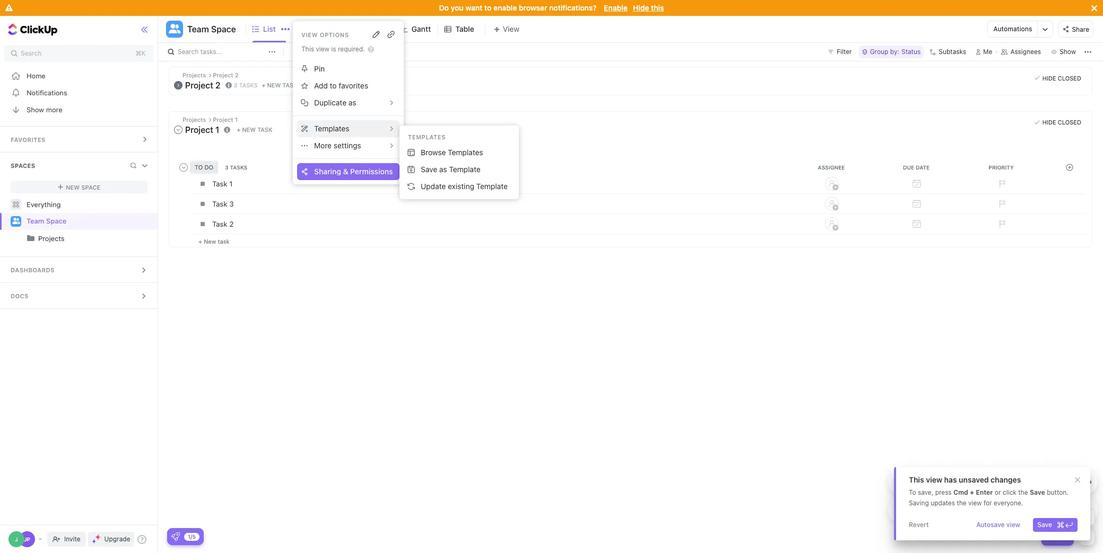 Task type: describe. For each thing, give the bounding box(es) containing it.
task 3 link
[[210, 195, 787, 213]]

view for this
[[926, 476, 942, 485]]

changes
[[991, 476, 1021, 485]]

templates button
[[297, 120, 400, 137]]

board link
[[310, 16, 335, 42]]

tasks...
[[200, 48, 222, 56]]

automations button
[[988, 21, 1038, 37]]

1 horizontal spatial the
[[1018, 489, 1028, 497]]

template for update existing template
[[476, 182, 508, 191]]

everyone.
[[994, 500, 1023, 508]]

team space for team space 'button'
[[187, 24, 236, 34]]

list
[[263, 24, 276, 33]]

team space for 'team space' link
[[27, 217, 67, 226]]

calendar
[[356, 24, 387, 33]]

1 vertical spatial hide
[[1043, 75, 1056, 81]]

save button
[[1033, 519, 1078, 533]]

space for team space 'button'
[[211, 24, 236, 34]]

1 hide closed button from the top
[[1032, 73, 1084, 83]]

enable
[[493, 3, 517, 12]]

favorites button
[[0, 127, 158, 152]]

‎task 2 link
[[210, 215, 787, 233]]

user group image
[[12, 218, 20, 225]]

assignees
[[1011, 48, 1041, 56]]

projects
[[38, 235, 64, 243]]

upgrade
[[104, 536, 130, 544]]

browse templates
[[421, 148, 483, 157]]

pin
[[314, 64, 325, 73]]

closed for first the hide closed button from the bottom of the page
[[1058, 119, 1081, 126]]

templates inside button
[[314, 124, 349, 133]]

update existing template button
[[404, 178, 515, 195]]

search for search tasks...
[[178, 48, 199, 56]]

this view has unsaved changes to save, press cmd + enter or click the save button. saving updates the view for everyone.
[[909, 476, 1069, 508]]

this
[[651, 3, 664, 12]]

& for csv
[[1023, 479, 1028, 486]]

⌘k
[[136, 49, 146, 57]]

hide closed for first the hide closed button from the bottom of the page
[[1043, 119, 1081, 126]]

‎task 2
[[212, 220, 234, 228]]

2 hide closed button from the top
[[1032, 117, 1084, 128]]

0 vertical spatial hide
[[633, 3, 649, 12]]

tasks
[[239, 82, 258, 88]]

everything link
[[0, 196, 158, 213]]

revert button
[[905, 519, 933, 533]]

1 horizontal spatial to
[[484, 3, 492, 12]]

to
[[909, 489, 916, 497]]

new down ‎task 2
[[204, 238, 216, 245]]

1 vertical spatial the
[[957, 500, 967, 508]]

more
[[46, 105, 62, 114]]

3 inside 3 tasks + new task
[[234, 82, 237, 88]]

upgrade link
[[88, 533, 135, 548]]

closed for second the hide closed button from the bottom of the page
[[1058, 75, 1081, 81]]

onboarding checklist button image
[[171, 533, 180, 542]]

unsaved
[[959, 476, 989, 485]]

save as template button
[[404, 161, 515, 178]]

task for task 3
[[212, 200, 227, 208]]

view
[[301, 31, 318, 38]]

update
[[421, 182, 446, 191]]

docs
[[11, 293, 29, 300]]

team space link
[[27, 213, 149, 230]]

2 projects link from the left
[[38, 230, 149, 247]]

show more
[[27, 105, 62, 114]]

share
[[1072, 25, 1089, 33]]

calendar link
[[356, 16, 391, 42]]

board
[[310, 24, 331, 33]]

enter
[[976, 489, 993, 497]]

space for 'team space' link
[[46, 217, 67, 226]]

new down tasks
[[242, 126, 256, 133]]

gantt link
[[412, 16, 435, 42]]

button.
[[1047, 489, 1069, 497]]

show
[[27, 105, 44, 114]]

do you want to enable browser notifications? enable hide this
[[439, 3, 664, 12]]

new space
[[66, 184, 100, 191]]

existing
[[448, 182, 474, 191]]

autosave view
[[976, 522, 1021, 530]]

‎task for ‎task 2
[[212, 220, 227, 228]]

1 horizontal spatial task
[[257, 126, 272, 133]]

view for autosave
[[1007, 522, 1021, 530]]

add to favorites button
[[297, 77, 400, 94]]

excel & csv
[[1007, 479, 1041, 486]]

favorites
[[11, 136, 45, 143]]

options
[[320, 31, 349, 38]]

new inside 3 tasks + new task
[[267, 82, 281, 89]]

‎task 1
[[212, 180, 233, 188]]

& for permissions
[[343, 167, 348, 176]]

table link
[[455, 16, 479, 42]]

press
[[935, 489, 952, 497]]

1
[[229, 180, 233, 188]]

browse
[[421, 148, 446, 157]]

saving
[[909, 500, 929, 508]]

gantt
[[412, 24, 431, 33]]

sharing & permissions button
[[297, 163, 400, 180]]

csv
[[1029, 479, 1041, 486]]

update existing template
[[421, 182, 508, 191]]

template for save as template
[[449, 165, 481, 174]]



Task type: locate. For each thing, give the bounding box(es) containing it.
templates up 'browse'
[[408, 134, 446, 141]]

hide closed for second the hide closed button from the bottom of the page
[[1043, 75, 1081, 81]]

favorites
[[339, 81, 368, 90]]

0 vertical spatial task
[[212, 200, 227, 208]]

list info image for second the hide closed button from the bottom of the page
[[225, 82, 232, 88]]

1 projects link from the left
[[1, 230, 149, 247]]

autosave view button
[[972, 519, 1025, 533]]

& right sharing
[[343, 167, 348, 176]]

1 vertical spatial task
[[1056, 534, 1070, 542]]

1 hide closed from the top
[[1043, 75, 1081, 81]]

space inside 'button'
[[211, 24, 236, 34]]

task left add
[[282, 82, 297, 89]]

templates up save as template button
[[448, 148, 483, 157]]

0 vertical spatial hide closed button
[[1032, 73, 1084, 83]]

hide closed
[[1043, 75, 1081, 81], [1043, 119, 1081, 126]]

2 closed from the top
[[1058, 119, 1081, 126]]

new right tasks
[[267, 82, 281, 89]]

3 up 2
[[229, 200, 234, 208]]

1 vertical spatial template
[[476, 182, 508, 191]]

Search tasks... text field
[[178, 45, 266, 59]]

space
[[211, 24, 236, 34], [81, 184, 100, 191], [46, 217, 67, 226]]

0 horizontal spatial &
[[343, 167, 348, 176]]

0 vertical spatial closed
[[1058, 75, 1081, 81]]

notifications
[[27, 88, 67, 97]]

1 horizontal spatial team
[[187, 24, 209, 34]]

‎task for ‎task 1
[[212, 180, 227, 188]]

template up 'task 3' link
[[476, 182, 508, 191]]

this
[[909, 476, 924, 485]]

1 vertical spatial space
[[81, 184, 100, 191]]

1 vertical spatial ‎task
[[212, 220, 227, 228]]

updates
[[931, 500, 955, 508]]

dashboards
[[11, 267, 54, 274]]

1 vertical spatial hide closed button
[[1032, 117, 1084, 128]]

2 vertical spatial templates
[[448, 148, 483, 157]]

template inside 'button'
[[476, 182, 508, 191]]

0 vertical spatial list info image
[[225, 82, 232, 88]]

0 horizontal spatial task
[[212, 200, 227, 208]]

task down save button
[[1056, 534, 1070, 542]]

new
[[267, 82, 281, 89], [242, 126, 256, 133], [66, 184, 80, 191], [204, 238, 216, 245]]

0 horizontal spatial + new task
[[198, 238, 230, 245]]

2 horizontal spatial view
[[1007, 522, 1021, 530]]

list info image
[[225, 82, 232, 88], [224, 127, 230, 133]]

sharing & permissions
[[314, 167, 393, 176]]

save as template
[[421, 165, 481, 174]]

you
[[451, 3, 464, 12]]

to inside add to favorites button
[[330, 81, 337, 90]]

1 vertical spatial to
[[330, 81, 337, 90]]

sidebar navigation
[[0, 16, 158, 554]]

save
[[421, 165, 437, 174], [1030, 489, 1045, 497], [1069, 514, 1084, 522], [1038, 522, 1052, 530]]

1 vertical spatial &
[[1023, 479, 1028, 486]]

search for search
[[21, 49, 42, 57]]

1 vertical spatial view
[[968, 500, 982, 508]]

has
[[944, 476, 957, 485]]

team space up tasks...
[[187, 24, 236, 34]]

to right add
[[330, 81, 337, 90]]

hide closed button
[[1032, 73, 1084, 83], [1032, 117, 1084, 128]]

1 horizontal spatial &
[[1023, 479, 1028, 486]]

cmd
[[954, 489, 968, 497]]

template
[[449, 165, 481, 174], [476, 182, 508, 191]]

view up save,
[[926, 476, 942, 485]]

template up the update existing template
[[449, 165, 481, 174]]

search
[[178, 48, 199, 56], [21, 49, 42, 57]]

home link
[[0, 67, 158, 84]]

2 vertical spatial space
[[46, 217, 67, 226]]

0 horizontal spatial team
[[27, 217, 44, 226]]

0 vertical spatial task
[[282, 82, 297, 89]]

1 horizontal spatial + new task
[[237, 126, 272, 133]]

template inside button
[[449, 165, 481, 174]]

0 horizontal spatial to
[[330, 81, 337, 90]]

click
[[1003, 489, 1017, 497]]

team up search tasks...
[[187, 24, 209, 34]]

0 horizontal spatial team space
[[27, 217, 67, 226]]

3 tasks + new task
[[234, 82, 297, 89]]

add to favorites
[[314, 81, 368, 90]]

team inside 'button'
[[187, 24, 209, 34]]

1 horizontal spatial team space
[[187, 24, 236, 34]]

as
[[439, 165, 447, 174]]

me button
[[972, 46, 997, 58]]

1 closed from the top
[[1058, 75, 1081, 81]]

2 ‎task from the top
[[212, 220, 227, 228]]

space up projects
[[46, 217, 67, 226]]

browse templates button
[[404, 144, 515, 161]]

1 vertical spatial list info image
[[224, 127, 230, 133]]

3
[[234, 82, 237, 88], [229, 200, 234, 208]]

0 vertical spatial &
[[343, 167, 348, 176]]

list link
[[263, 16, 290, 42]]

0 vertical spatial space
[[211, 24, 236, 34]]

0 vertical spatial team space
[[187, 24, 236, 34]]

the
[[1018, 489, 1028, 497], [957, 500, 967, 508]]

do
[[439, 3, 449, 12]]

1 vertical spatial hide closed
[[1043, 119, 1081, 126]]

‎task left 2
[[212, 220, 227, 228]]

2 horizontal spatial templates
[[448, 148, 483, 157]]

2 vertical spatial view
[[1007, 522, 1021, 530]]

1 horizontal spatial templates
[[408, 134, 446, 141]]

2 hide closed from the top
[[1043, 119, 1081, 126]]

view left for
[[968, 500, 982, 508]]

0 vertical spatial template
[[449, 165, 481, 174]]

1 vertical spatial task
[[257, 126, 272, 133]]

invite
[[64, 536, 80, 544]]

0 horizontal spatial search
[[21, 49, 42, 57]]

permissions
[[350, 167, 393, 176]]

1 vertical spatial + new task
[[198, 238, 230, 245]]

team space inside sidebar navigation
[[27, 217, 67, 226]]

1 vertical spatial closed
[[1058, 119, 1081, 126]]

team
[[187, 24, 209, 34], [27, 217, 44, 226]]

onboarding checklist button element
[[171, 533, 180, 542]]

add
[[314, 81, 328, 90]]

share button
[[1059, 21, 1094, 38]]

want
[[465, 3, 483, 12]]

excel & csv link
[[994, 469, 1045, 496]]

0 vertical spatial templates
[[314, 124, 349, 133]]

view inside autosave view button
[[1007, 522, 1021, 530]]

team space
[[187, 24, 236, 34], [27, 217, 67, 226]]

templates inside button
[[448, 148, 483, 157]]

2 vertical spatial task
[[218, 238, 230, 245]]

list info image for first the hide closed button from the bottom of the page
[[224, 127, 230, 133]]

team for team space 'button'
[[187, 24, 209, 34]]

space up search tasks... text field at the left top
[[211, 24, 236, 34]]

templates button
[[297, 120, 400, 137]]

for
[[984, 500, 992, 508]]

1/5
[[188, 534, 196, 540]]

team for 'team space' link
[[27, 217, 44, 226]]

space up everything link
[[81, 184, 100, 191]]

search up the home
[[21, 49, 42, 57]]

1 horizontal spatial search
[[178, 48, 199, 56]]

0 horizontal spatial space
[[46, 217, 67, 226]]

view options
[[301, 31, 349, 38]]

team space down the everything
[[27, 217, 67, 226]]

0 vertical spatial hide closed
[[1043, 75, 1081, 81]]

0 vertical spatial to
[[484, 3, 492, 12]]

2 vertical spatial hide
[[1043, 119, 1056, 126]]

new inside sidebar navigation
[[66, 184, 80, 191]]

2
[[229, 220, 234, 228]]

1 vertical spatial 3
[[229, 200, 234, 208]]

+ new task down tasks
[[237, 126, 272, 133]]

search left tasks...
[[178, 48, 199, 56]]

to
[[484, 3, 492, 12], [330, 81, 337, 90]]

to right "want"
[[484, 3, 492, 12]]

view down everyone.
[[1007, 522, 1021, 530]]

the down cmd
[[957, 500, 967, 508]]

or
[[995, 489, 1001, 497]]

task for task
[[1056, 534, 1070, 542]]

task 3
[[212, 200, 234, 208]]

‎task left the 1
[[212, 180, 227, 188]]

+ inside this view has unsaved changes to save, press cmd + enter or click the save button. saving updates the view for everyone.
[[970, 489, 974, 497]]

0 horizontal spatial view
[[926, 476, 942, 485]]

3 left tasks
[[234, 82, 237, 88]]

excel
[[1007, 479, 1022, 486]]

0 vertical spatial team
[[187, 24, 209, 34]]

2 horizontal spatial task
[[282, 82, 297, 89]]

notifications link
[[0, 84, 158, 101]]

task down ‎task 2
[[218, 238, 230, 245]]

1 vertical spatial team
[[27, 217, 44, 226]]

team space button
[[183, 18, 236, 41]]

table
[[455, 24, 474, 33]]

task inside 3 tasks + new task
[[282, 82, 297, 89]]

notifications?
[[549, 3, 597, 12]]

team space inside 'button'
[[187, 24, 236, 34]]

2 horizontal spatial space
[[211, 24, 236, 34]]

1 vertical spatial templates
[[408, 134, 446, 141]]

0 horizontal spatial task
[[218, 238, 230, 245]]

+ inside 3 tasks + new task
[[262, 82, 266, 89]]

templates
[[314, 124, 349, 133], [408, 134, 446, 141], [448, 148, 483, 157]]

revert
[[909, 522, 929, 530]]

0 vertical spatial ‎task
[[212, 180, 227, 188]]

search inside sidebar navigation
[[21, 49, 42, 57]]

task down 3 tasks + new task on the left top of page
[[257, 126, 272, 133]]

+ new task
[[237, 126, 272, 133], [198, 238, 230, 245]]

+ new task down ‎task 2
[[198, 238, 230, 245]]

assignees button
[[997, 46, 1046, 58]]

1 horizontal spatial space
[[81, 184, 100, 191]]

task
[[212, 200, 227, 208], [1056, 534, 1070, 542]]

1 horizontal spatial view
[[968, 500, 982, 508]]

0 vertical spatial 3
[[234, 82, 237, 88]]

autosave
[[976, 522, 1005, 530]]

enable
[[604, 3, 628, 12]]

1 ‎task from the top
[[212, 180, 227, 188]]

new up everything link
[[66, 184, 80, 191]]

home
[[27, 71, 46, 80]]

0 vertical spatial view
[[926, 476, 942, 485]]

& inside "link"
[[1023, 479, 1028, 486]]

sharing
[[314, 167, 341, 176]]

everything
[[27, 200, 61, 209]]

save,
[[918, 489, 934, 497]]

0 horizontal spatial templates
[[314, 124, 349, 133]]

0 vertical spatial + new task
[[237, 126, 272, 133]]

task
[[282, 82, 297, 89], [257, 126, 272, 133], [218, 238, 230, 245]]

search tasks...
[[178, 48, 222, 56]]

task down ‎task 1
[[212, 200, 227, 208]]

& inside button
[[343, 167, 348, 176]]

& left csv
[[1023, 479, 1028, 486]]

the down excel & csv
[[1018, 489, 1028, 497]]

0 vertical spatial the
[[1018, 489, 1028, 497]]

team down the everything
[[27, 217, 44, 226]]

1 vertical spatial team space
[[27, 217, 67, 226]]

automations
[[994, 25, 1032, 33]]

‎task 1 link
[[210, 175, 787, 193]]

1 horizontal spatial task
[[1056, 534, 1070, 542]]

me
[[983, 48, 993, 56]]

0 horizontal spatial the
[[957, 500, 967, 508]]

save inside this view has unsaved changes to save, press cmd + enter or click the save button. saving updates the view for everyone.
[[1030, 489, 1045, 497]]

templates up sharing
[[314, 124, 349, 133]]

team inside sidebar navigation
[[27, 217, 44, 226]]



Task type: vqa. For each thing, say whether or not it's contained in the screenshot.
New in 3 TASKS + NEW TASK
yes



